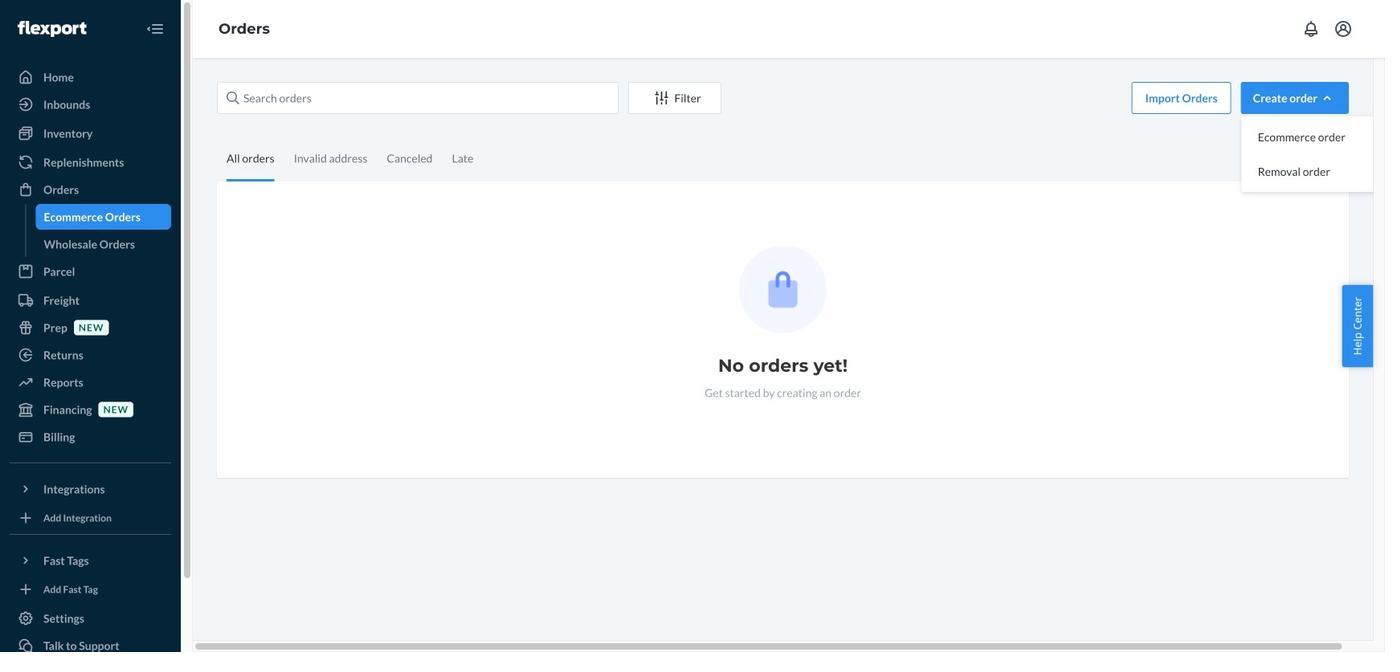 Task type: vqa. For each thing, say whether or not it's contained in the screenshot.
the Log Out button
no



Task type: describe. For each thing, give the bounding box(es) containing it.
empty list image
[[739, 246, 827, 334]]

open notifications image
[[1302, 19, 1321, 39]]

Search orders text field
[[217, 82, 619, 114]]

flexport logo image
[[18, 21, 86, 37]]

open account menu image
[[1334, 19, 1353, 39]]

search image
[[227, 92, 239, 104]]



Task type: locate. For each thing, give the bounding box(es) containing it.
close navigation image
[[145, 19, 165, 39]]



